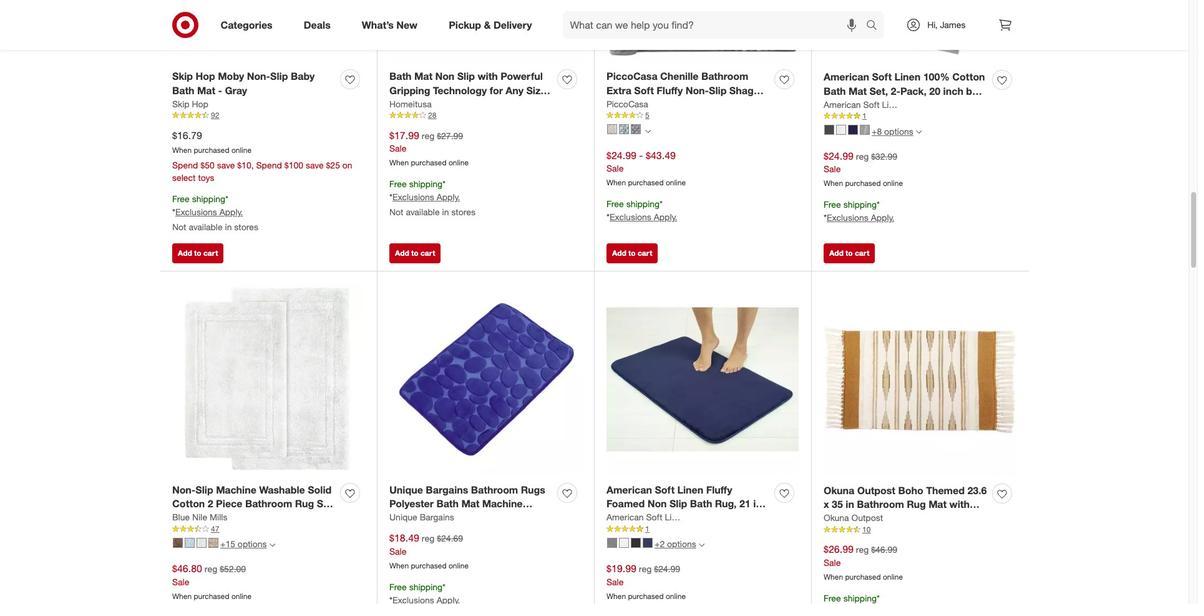 Task type: locate. For each thing, give the bounding box(es) containing it.
0 vertical spatial rugs
[[521, 483, 545, 496]]

rugs up +2 options
[[657, 512, 681, 524]]

0 vertical spatial for
[[490, 84, 503, 97]]

+2 options
[[655, 539, 696, 549]]

sale down bone and white icon
[[607, 163, 624, 174]]

0 horizontal spatial white image
[[197, 538, 207, 548]]

1 vertical spatial american soft linen
[[607, 512, 686, 523]]

when down $16.79
[[172, 146, 192, 155]]

set
[[317, 498, 333, 510]]

american up foamed
[[607, 483, 652, 496]]

purchased inside $26.99 reg $46.99 sale when purchased online
[[845, 572, 881, 582]]

sale inside $24.99 reg $32.99 sale when purchased online
[[824, 164, 841, 174]]

cobblestone
[[488, 512, 548, 524]]

options for inch,
[[884, 126, 914, 136]]

$46.80 reg $52.00 sale when purchased online
[[172, 563, 252, 601]]

bath mat non slip with powerful gripping technology for any size bath tub - bpa-free - homeitusa link
[[389, 69, 552, 111]]

1 horizontal spatial save
[[306, 160, 324, 171]]

online inside $26.99 reg $46.99 sale when purchased online
[[883, 572, 903, 582]]

american for american soft linen 100% cotton bath mat set, 2-pack, 20 inch by 34 inch, bath mats for bathroom link
[[824, 70, 869, 83]]

search
[[861, 20, 891, 32]]

purchased inside $46.80 reg $52.00 sale when purchased online
[[194, 592, 229, 601]]

1 vertical spatial 1 link
[[607, 524, 799, 535]]

exclusions down $17.99 reg $27.99 sale when purchased online
[[393, 192, 434, 202]]

2 skip from the top
[[172, 98, 189, 109]]

non inside american soft linen fluffy foamed non slip bath rug, 21 in 32 in bath rugs for bathroom, 100% polyester bath mat rugs
[[648, 498, 667, 510]]

homeitusa down 'any'
[[495, 98, 546, 111]]

bath mat non slip with powerful gripping technology for any size bath tub - bpa-free - homeitusa image
[[389, 0, 582, 62]]

0 vertical spatial 100%
[[924, 70, 950, 83]]

sale inside $26.99 reg $46.99 sale when purchased online
[[824, 557, 841, 568]]

0 horizontal spatial save
[[217, 160, 235, 171]]

0 vertical spatial with
[[478, 70, 498, 82]]

cotton inside non-slip machine washable solid cotton 2 piece bathroom rug set by blue nile mills
[[172, 498, 205, 510]]

$18.49 reg $24.69 sale when purchased online
[[389, 532, 469, 571]]

$24.99 inside $24.99 reg $32.99 sale when purchased online
[[824, 150, 854, 162]]

options left all colors + 8 more colors element
[[884, 126, 914, 136]]

1 vertical spatial with
[[950, 498, 970, 511]]

0 horizontal spatial non-
[[172, 483, 196, 496]]

free shipping * down $26.99 reg $46.99 sale when purchased online
[[824, 593, 880, 604]]

purchased for non-slip machine washable solid cotton 2 piece bathroom rug set by blue nile mills
[[194, 592, 229, 601]]

bath up all colors + 2 more colors element
[[683, 526, 705, 539]]

1 vertical spatial free shipping *
[[824, 593, 880, 604]]

when inside $17.99 reg $27.99 sale when purchased online
[[389, 158, 409, 168]]

non right foamed
[[648, 498, 667, 510]]

not for $17.99
[[389, 207, 404, 217]]

american soft linen fluffy foamed non slip bath rug, 21 in 32 in bath rugs for bathroom, 100% polyester bath mat rugs image
[[607, 283, 799, 476], [607, 283, 799, 476]]

linen inside american soft linen 100% cotton bath mat set, 2-pack, 20 inch by 34 inch, bath mats for bathroom
[[895, 70, 921, 83]]

1 horizontal spatial non-
[[247, 70, 270, 82]]

free for american soft linen
[[824, 199, 841, 210]]

1 horizontal spatial american soft linen link
[[824, 98, 904, 111]]

reg inside $46.80 reg $52.00 sale when purchased online
[[205, 564, 217, 574]]

1 horizontal spatial white image
[[619, 538, 629, 548]]

1 vertical spatial 1
[[645, 524, 650, 534]]

1 add from the left
[[178, 248, 192, 258]]

dark gray and white image
[[631, 124, 641, 134]]

3 add to cart from the left
[[612, 248, 652, 258]]

slip
[[270, 70, 288, 82], [457, 70, 475, 82], [196, 483, 213, 496], [670, 498, 687, 510]]

1 unique from the top
[[389, 483, 423, 496]]

save left $25
[[306, 160, 324, 171]]

american soft linen down foamed
[[607, 512, 686, 523]]

when
[[172, 146, 192, 155], [389, 158, 409, 168], [607, 178, 626, 188], [824, 179, 843, 188], [389, 561, 409, 571], [824, 572, 843, 582], [172, 592, 192, 601], [607, 592, 626, 601]]

0 vertical spatial non-
[[247, 70, 270, 82]]

1 vertical spatial washable
[[389, 512, 435, 524]]

bedroom
[[940, 513, 983, 525]]

1 vertical spatial outpost
[[852, 513, 883, 523]]

2 mills from the left
[[231, 512, 253, 524]]

by inside non-slip machine washable solid cotton 2 piece bathroom rug set by blue nile mills
[[172, 512, 183, 524]]

0 vertical spatial by
[[966, 85, 978, 97]]

0 vertical spatial american soft linen
[[824, 99, 904, 110]]

when inside $24.99 reg $32.99 sale when purchased online
[[824, 179, 843, 188]]

0 horizontal spatial stores
[[234, 222, 258, 232]]

add to cart for $24.99
[[829, 248, 870, 258]]

bargains up $24.69
[[420, 512, 454, 523]]

sale for $27.99
[[389, 143, 407, 154]]

reg inside $26.99 reg $46.99 sale when purchased online
[[856, 544, 869, 555]]

exclusions apply. button
[[393, 191, 460, 204], [175, 206, 243, 219], [610, 211, 677, 224], [827, 212, 895, 224]]

0 vertical spatial washable
[[259, 483, 305, 496]]

outpost up indoor on the bottom right of page
[[857, 484, 896, 497]]

free down technology
[[465, 98, 485, 111]]

100%
[[924, 70, 950, 83], [607, 526, 633, 539]]

unique bargains bathroom rugs polyester bath mat machine washable dark blue cobblestone pattern 23.62"x15.75" image
[[389, 283, 582, 476], [389, 283, 582, 476]]

okuna for okuna outpost boho themed 23.6 x 35 in bathroom rug mat with tassels, indoor outdoor bedroom bath decor, yellow bohemian
[[824, 484, 855, 497]]

to for $16.79
[[194, 248, 201, 258]]

when inside the $18.49 reg $24.69 sale when purchased online
[[389, 561, 409, 571]]

select
[[172, 172, 196, 183]]

3 add from the left
[[612, 248, 626, 258]]

2 add from the left
[[395, 248, 409, 258]]

2 okuna from the top
[[824, 513, 849, 523]]

add to cart button for $24.99
[[824, 243, 875, 263]]

rugs inside unique bargains bathroom rugs polyester bath mat machine washable dark blue cobblestone pattern 23.62"x15.75"
[[521, 483, 545, 496]]

1 horizontal spatial spend
[[256, 160, 282, 171]]

$24.99 - $43.49 sale when purchased online
[[607, 149, 686, 188]]

mat down themed
[[929, 498, 947, 511]]

online down +2 options
[[666, 592, 686, 601]]

cart
[[203, 248, 218, 258], [421, 248, 435, 258], [638, 248, 652, 258], [855, 248, 870, 258]]

0 horizontal spatial polyester
[[389, 498, 434, 510]]

free for okuna outpost
[[824, 593, 841, 604]]

black image
[[631, 538, 641, 548]]

white image right gray icon
[[836, 125, 846, 135]]

skip for skip hop
[[172, 98, 189, 109]]

3 to from the left
[[629, 248, 636, 258]]

reg down unique bargains link
[[422, 533, 435, 544]]

rugs
[[521, 483, 545, 496], [657, 512, 681, 524], [729, 526, 753, 539]]

to
[[194, 248, 201, 258], [411, 248, 419, 258], [629, 248, 636, 258], [846, 248, 853, 258]]

add to cart button for $17.99
[[389, 243, 441, 263]]

soft down set,
[[863, 99, 880, 110]]

reg left $52.00
[[205, 564, 217, 574]]

1 vertical spatial for
[[914, 99, 928, 111]]

1 horizontal spatial with
[[950, 498, 970, 511]]

non-
[[247, 70, 270, 82], [172, 483, 196, 496]]

rugs up cobblestone
[[521, 483, 545, 496]]

20
[[930, 85, 941, 97]]

1 vertical spatial american soft linen link
[[607, 511, 686, 524]]

1 vertical spatial 100%
[[607, 526, 633, 539]]

2 vertical spatial for
[[684, 512, 697, 524]]

when inside $46.80 reg $52.00 sale when purchased online
[[172, 592, 192, 601]]

1 add to cart from the left
[[178, 248, 218, 258]]

mat inside unique bargains bathroom rugs polyester bath mat machine washable dark blue cobblestone pattern 23.62"x15.75"
[[461, 498, 480, 510]]

cart for $16.79
[[203, 248, 218, 258]]

online inside $24.99 reg $32.99 sale when purchased online
[[883, 179, 903, 188]]

1 for rugs
[[645, 524, 650, 534]]

reg inside $17.99 reg $27.99 sale when purchased online
[[422, 130, 435, 141]]

reg
[[422, 130, 435, 141], [856, 151, 869, 161], [422, 533, 435, 544], [856, 544, 869, 555], [205, 564, 217, 574], [639, 564, 652, 574]]

0 horizontal spatial free shipping * * exclusions apply.
[[607, 199, 677, 222]]

skip inside 'skip hop moby non-slip baby bath mat - gray'
[[172, 70, 193, 82]]

1 link up all colors + 8 more colors element
[[824, 111, 1017, 122]]

1 okuna from the top
[[824, 484, 855, 497]]

white image for american soft linen fluffy foamed non slip bath rug, 21 in 32 in bath rugs for bathroom, 100% polyester bath mat rugs
[[619, 538, 629, 548]]

1 vertical spatial available
[[189, 222, 223, 232]]

purchased inside $17.99 reg $27.99 sale when purchased online
[[411, 158, 447, 168]]

0 horizontal spatial homeitusa
[[389, 98, 432, 109]]

categories
[[221, 18, 273, 31]]

0 vertical spatial machine
[[216, 483, 256, 496]]

0 horizontal spatial nile
[[192, 512, 207, 523]]

0 vertical spatial bargains
[[426, 483, 468, 496]]

1 horizontal spatial for
[[684, 512, 697, 524]]

1 cart from the left
[[203, 248, 218, 258]]

mats
[[888, 99, 912, 111]]

soft inside american soft linen 100% cotton bath mat set, 2-pack, 20 inch by 34 inch, bath mats for bathroom
[[872, 70, 892, 83]]

cotton inside american soft linen 100% cotton bath mat set, 2-pack, 20 inch by 34 inch, bath mats for bathroom
[[953, 70, 985, 83]]

1 horizontal spatial by
[[966, 85, 978, 97]]

0 vertical spatial hop
[[196, 70, 215, 82]]

by
[[966, 85, 978, 97], [172, 512, 183, 524]]

hi, james
[[928, 19, 966, 30]]

1 up rockridge gray image
[[863, 111, 867, 121]]

blue up 23.62"x15.75"
[[464, 512, 485, 524]]

all colors + 15 more colors element
[[269, 541, 275, 548]]

0 vertical spatial not
[[389, 207, 404, 217]]

unique inside unique bargains bathroom rugs polyester bath mat machine washable dark blue cobblestone pattern 23.62"x15.75"
[[389, 483, 423, 496]]

outpost up 10
[[852, 513, 883, 523]]

2 add to cart button from the left
[[389, 243, 441, 263]]

1 horizontal spatial non
[[648, 498, 667, 510]]

unique for unique bargains bathroom rugs polyester bath mat machine washable dark blue cobblestone pattern 23.62"x15.75"
[[389, 483, 423, 496]]

apply. down $10,
[[220, 207, 243, 217]]

all colors + 2 more colors element
[[699, 541, 704, 548]]

when for bath mat non slip with powerful gripping technology for any size bath tub - bpa-free - homeitusa
[[389, 158, 409, 168]]

okuna down 35
[[824, 513, 849, 523]]

decor,
[[849, 527, 879, 539]]

bath mat non slip with powerful gripping technology for any size bath tub - bpa-free - homeitusa
[[389, 70, 546, 111]]

options
[[884, 126, 914, 136], [238, 539, 267, 549], [667, 539, 696, 549]]

fluffy
[[706, 483, 732, 496]]

3 blue from the left
[[464, 512, 485, 524]]

soft for american soft linen fluffy foamed non slip bath rug, 21 in 32 in bath rugs for bathroom, 100% polyester bath mat rugs link
[[655, 483, 675, 496]]

0 vertical spatial skip
[[172, 70, 193, 82]]

1 vertical spatial rugs
[[657, 512, 681, 524]]

2 horizontal spatial rugs
[[729, 526, 753, 539]]

options for mills
[[238, 539, 267, 549]]

options inside 'dropdown button'
[[238, 539, 267, 549]]

piccocasa link
[[607, 98, 648, 110]]

polyester up +2
[[636, 526, 680, 539]]

4 add from the left
[[829, 248, 844, 258]]

add for $16.79
[[178, 248, 192, 258]]

1
[[863, 111, 867, 121], [645, 524, 650, 534]]

skip hop moby non-slip baby bath mat - gray link
[[172, 69, 335, 98]]

save right $50 on the top left of page
[[217, 160, 235, 171]]

slip inside 'skip hop moby non-slip baby bath mat - gray'
[[270, 70, 288, 82]]

spend right $10,
[[256, 160, 282, 171]]

add to cart button for $16.79
[[172, 243, 224, 263]]

nile down 2 on the left bottom of page
[[210, 512, 228, 524]]

1 vertical spatial okuna
[[824, 513, 849, 523]]

sale down $46.80
[[172, 577, 189, 587]]

0 vertical spatial non
[[435, 70, 455, 82]]

rug up outdoor
[[907, 498, 926, 511]]

tub
[[414, 98, 431, 111]]

0 horizontal spatial 100%
[[607, 526, 633, 539]]

american inside american soft linen 100% cotton bath mat set, 2-pack, 20 inch by 34 inch, bath mats for bathroom
[[824, 70, 869, 83]]

purchased inside $24.99 reg $32.99 sale when purchased online
[[845, 179, 881, 188]]

bath inside 'skip hop moby non-slip baby bath mat - gray'
[[172, 84, 194, 97]]

when down $46.80
[[172, 592, 192, 601]]

american soft linen link down set,
[[824, 98, 904, 111]]

skip up $16.79
[[172, 98, 189, 109]]

exclusions apply. button down $24.99 - $43.49 sale when purchased online
[[610, 211, 677, 224]]

0 vertical spatial available
[[406, 207, 440, 217]]

2 horizontal spatial options
[[884, 126, 914, 136]]

indoor
[[864, 513, 895, 525]]

10
[[863, 525, 871, 534]]

polyester up unique bargains
[[389, 498, 434, 510]]

2 blue from the left
[[186, 512, 207, 524]]

non- inside non-slip machine washable solid cotton 2 piece bathroom rug set by blue nile mills
[[172, 483, 196, 496]]

reg inside $19.99 reg $24.99 sale when purchased online
[[639, 564, 652, 574]]

1 skip from the top
[[172, 70, 193, 82]]

american soft linen 100% cotton bath mat set, 2-pack, 20 inch by 34 inch, bath mats for bathroom image
[[824, 0, 1017, 63], [824, 0, 1017, 63]]

all colors + 8 more colors image
[[916, 129, 922, 135]]

1 horizontal spatial cotton
[[953, 70, 985, 83]]

hop for skip hop moby non-slip baby bath mat - gray
[[196, 70, 215, 82]]

0 horizontal spatial free shipping * * exclusions apply. not available in stores
[[172, 194, 258, 232]]

okuna inside 'okuna outpost boho themed 23.6 x 35 in bathroom rug mat with tassels, indoor outdoor bedroom bath decor, yellow bohemian'
[[824, 484, 855, 497]]

0 horizontal spatial machine
[[216, 483, 256, 496]]

online down "$27.99" on the left
[[449, 158, 469, 168]]

available for $17.99
[[406, 207, 440, 217]]

inch,
[[838, 99, 860, 111]]

rug for themed
[[907, 498, 926, 511]]

bath down tassels,
[[824, 527, 846, 539]]

american soft linen link
[[824, 98, 904, 111], [607, 511, 686, 524]]

rug inside 'okuna outpost boho themed 23.6 x 35 in bathroom rug mat with tassels, indoor outdoor bedroom bath decor, yellow bohemian'
[[907, 498, 926, 511]]

mat inside 'skip hop moby non-slip baby bath mat - gray'
[[197, 84, 215, 97]]

light blue image
[[185, 538, 195, 548]]

sale down $19.99
[[607, 577, 624, 587]]

- inside 'skip hop moby non-slip baby bath mat - gray'
[[218, 84, 222, 97]]

purchased inside $19.99 reg $24.99 sale when purchased online
[[628, 592, 664, 601]]

homeitusa
[[389, 98, 432, 109], [495, 98, 546, 111]]

online inside $17.99 reg $27.99 sale when purchased online
[[449, 158, 469, 168]]

slip inside bath mat non slip with powerful gripping technology for any size bath tub - bpa-free - homeitusa
[[457, 70, 475, 82]]

soft left fluffy
[[655, 483, 675, 496]]

with up technology
[[478, 70, 498, 82]]

0 horizontal spatial with
[[478, 70, 498, 82]]

washable up pattern
[[389, 512, 435, 524]]

online inside $46.80 reg $52.00 sale when purchased online
[[231, 592, 252, 601]]

slip left baby
[[270, 70, 288, 82]]

1 horizontal spatial mills
[[231, 512, 253, 524]]

- inside $24.99 - $43.49 sale when purchased online
[[639, 149, 643, 161]]

linen for american soft linen fluffy foamed non slip bath rug, 21 in 32 in bath rugs for bathroom, 100% polyester bath mat rugs link
[[677, 483, 704, 496]]

bath up dark
[[437, 498, 459, 510]]

homeitusa inside bath mat non slip with powerful gripping technology for any size bath tub - bpa-free - homeitusa
[[495, 98, 546, 111]]

for down pack,
[[914, 99, 928, 111]]

piccocasa
[[607, 98, 648, 109]]

unique
[[389, 483, 423, 496], [389, 512, 417, 523]]

1 horizontal spatial options
[[667, 539, 696, 549]]

reg inside $24.99 reg $32.99 sale when purchased online
[[856, 151, 869, 161]]

1 add to cart button from the left
[[172, 243, 224, 263]]

1 vertical spatial unique
[[389, 512, 417, 523]]

shipping for skip hop moby non-slip baby bath mat - gray
[[192, 194, 225, 204]]

2 homeitusa from the left
[[495, 98, 546, 111]]

what's
[[362, 18, 394, 31]]

free shipping * * exclusions apply. not available in stores down $17.99 reg $27.99 sale when purchased online
[[389, 179, 476, 217]]

soft up set,
[[872, 70, 892, 83]]

american up inch,
[[824, 70, 869, 83]]

mat inside 'okuna outpost boho themed 23.6 x 35 in bathroom rug mat with tassels, indoor outdoor bedroom bath decor, yellow bohemian'
[[929, 498, 947, 511]]

1 horizontal spatial available
[[406, 207, 440, 217]]

american soft linen
[[824, 99, 904, 110], [607, 512, 686, 523]]

soft up navy blue icon at the right of the page
[[646, 512, 663, 523]]

online down $32.99
[[883, 179, 903, 188]]

rockridge gray image
[[860, 125, 870, 135]]

bargains
[[426, 483, 468, 496], [420, 512, 454, 523]]

shipping for bath mat non slip with powerful gripping technology for any size bath tub - bpa-free - homeitusa
[[409, 179, 443, 189]]

linen
[[895, 70, 921, 83], [882, 99, 904, 110], [677, 483, 704, 496], [665, 512, 686, 523]]

0 horizontal spatial free shipping *
[[389, 582, 446, 592]]

exclusions down $24.99 reg $32.99 sale when purchased online
[[827, 212, 869, 223]]

100% down 32
[[607, 526, 633, 539]]

polyester inside unique bargains bathroom rugs polyester bath mat machine washable dark blue cobblestone pattern 23.62"x15.75"
[[389, 498, 434, 510]]

mills
[[210, 512, 227, 523], [231, 512, 253, 524]]

when for non-slip machine washable solid cotton 2 piece bathroom rug set by blue nile mills
[[172, 592, 192, 601]]

homeitusa down the gripping
[[389, 98, 432, 109]]

1 horizontal spatial $24.99
[[654, 564, 680, 574]]

sale inside the $18.49 reg $24.69 sale when purchased online
[[389, 546, 407, 557]]

linen up +2 options
[[665, 512, 686, 523]]

rug for washable
[[295, 498, 314, 510]]

bathroom inside unique bargains bathroom rugs polyester bath mat machine washable dark blue cobblestone pattern 23.62"x15.75"
[[471, 483, 518, 496]]

2 horizontal spatial white image
[[836, 125, 846, 135]]

slip inside american soft linen fluffy foamed non slip bath rug, 21 in 32 in bath rugs for bathroom, 100% polyester bath mat rugs
[[670, 498, 687, 510]]

+2 options button
[[602, 534, 710, 554]]

on
[[343, 160, 352, 171]]

0 horizontal spatial for
[[490, 84, 503, 97]]

0 vertical spatial okuna
[[824, 484, 855, 497]]

available for $16.79
[[189, 222, 223, 232]]

online inside $19.99 reg $24.99 sale when purchased online
[[666, 592, 686, 601]]

skip hop moby non-slip baby bath mat - gray image
[[172, 0, 364, 62], [172, 0, 364, 62]]

online inside the $18.49 reg $24.69 sale when purchased online
[[449, 561, 469, 571]]

spend up select
[[172, 160, 198, 171]]

2 unique from the top
[[389, 512, 417, 523]]

outpost
[[857, 484, 896, 497], [852, 513, 883, 523]]

0 horizontal spatial american soft linen link
[[607, 511, 686, 524]]

unique bargains bathroom rugs polyester bath mat machine washable dark blue cobblestone pattern 23.62"x15.75" link
[[389, 483, 552, 539]]

white image left black image
[[619, 538, 629, 548]]

pickup & delivery
[[449, 18, 532, 31]]

1 to from the left
[[194, 248, 201, 258]]

0 horizontal spatial rugs
[[521, 483, 545, 496]]

okuna outpost boho themed 23.6 x 35 in bathroom rug mat with tassels, indoor outdoor bedroom bath decor, yellow bohemian image
[[824, 283, 1017, 476], [824, 283, 1017, 476]]

navy blue image
[[848, 125, 858, 135]]

non- up blue nile mills
[[172, 483, 196, 496]]

blue up the chocolate icon
[[172, 512, 190, 523]]

4 cart from the left
[[855, 248, 870, 258]]

okuna for okuna outpost
[[824, 513, 849, 523]]

non-slip machine washable solid cotton 2 piece bathroom rug set by blue nile mills
[[172, 483, 333, 524]]

0 horizontal spatial mills
[[210, 512, 227, 523]]

$24.99 inside $24.99 - $43.49 sale when purchased online
[[607, 149, 637, 161]]

sale down gray icon
[[824, 164, 841, 174]]

1 vertical spatial machine
[[482, 498, 523, 510]]

rugs down bathroom,
[[729, 526, 753, 539]]

solid
[[308, 483, 332, 496]]

free shipping * * exclusions apply. down $24.99 reg $32.99 sale when purchased online
[[824, 199, 895, 223]]

linen inside american soft linen fluffy foamed non slip bath rug, 21 in 32 in bath rugs for bathroom, 100% polyester bath mat rugs
[[677, 483, 704, 496]]

0 horizontal spatial by
[[172, 512, 183, 524]]

2 horizontal spatial $24.99
[[824, 150, 854, 162]]

for inside american soft linen fluffy foamed non slip bath rug, 21 in 32 in bath rugs for bathroom, 100% polyester bath mat rugs
[[684, 512, 697, 524]]

2 add to cart from the left
[[395, 248, 435, 258]]

apply. down $24.99 reg $32.99 sale when purchased online
[[871, 212, 895, 223]]

online down $24.69
[[449, 561, 469, 571]]

1 horizontal spatial 1 link
[[824, 111, 1017, 122]]

yellow
[[882, 527, 912, 539]]

1 vertical spatial stores
[[234, 222, 258, 232]]

pickup
[[449, 18, 481, 31]]

1 horizontal spatial free shipping * * exclusions apply.
[[824, 199, 895, 223]]

1 horizontal spatial polyester
[[636, 526, 680, 539]]

exclusions down $24.99 - $43.49 sale when purchased online
[[610, 212, 651, 222]]

2 nile from the left
[[210, 512, 228, 524]]

bone and white image
[[607, 124, 617, 134]]

soft
[[872, 70, 892, 83], [863, 99, 880, 110], [655, 483, 675, 496], [646, 512, 663, 523]]

bathroom down inch
[[930, 99, 977, 111]]

1 horizontal spatial nile
[[210, 512, 228, 524]]

american soft linen for inch,
[[824, 99, 904, 110]]

non-slip machine washable solid cotton 2 piece bathroom rug set by blue nile mills image
[[172, 283, 364, 476], [172, 283, 364, 476]]

bath down foamed
[[632, 512, 654, 524]]

1 horizontal spatial american soft linen
[[824, 99, 904, 110]]

piccocasa chenille bathroom extra soft fluffy non-slip shaggy rugs super absorbent washable carpet for tub kitchen floor bath mat image
[[607, 0, 799, 62], [607, 0, 799, 62]]

for up +2 options
[[684, 512, 697, 524]]

online down $52.00
[[231, 592, 252, 601]]

when inside $19.99 reg $24.99 sale when purchased online
[[607, 592, 626, 601]]

1 link for bathroom,
[[607, 524, 799, 535]]

&
[[484, 18, 491, 31]]

slip up technology
[[457, 70, 475, 82]]

cart for $17.99
[[421, 248, 435, 258]]

0 vertical spatial free shipping *
[[389, 582, 446, 592]]

reg inside the $18.49 reg $24.69 sale when purchased online
[[422, 533, 435, 544]]

nile
[[192, 512, 207, 523], [210, 512, 228, 524]]

online
[[231, 146, 252, 155], [449, 158, 469, 168], [666, 178, 686, 188], [883, 179, 903, 188], [449, 561, 469, 571], [883, 572, 903, 582], [231, 592, 252, 601], [666, 592, 686, 601]]

search button
[[861, 11, 891, 41]]

0 horizontal spatial cotton
[[172, 498, 205, 510]]

linen for inch, american soft linen link
[[882, 99, 904, 110]]

2 cart from the left
[[421, 248, 435, 258]]

james
[[940, 19, 966, 30]]

outpost inside 'okuna outpost boho themed 23.6 x 35 in bathroom rug mat with tassels, indoor outdoor bedroom bath decor, yellow bohemian'
[[857, 484, 896, 497]]

sale inside $46.80 reg $52.00 sale when purchased online
[[172, 577, 189, 587]]

non inside bath mat non slip with powerful gripping technology for any size bath tub - bpa-free - homeitusa
[[435, 70, 455, 82]]

$24.99 down +2
[[654, 564, 680, 574]]

shipping for okuna outpost boho themed 23.6 x 35 in bathroom rug mat with tassels, indoor outdoor bedroom bath decor, yellow bohemian
[[844, 593, 877, 604]]

1 blue from the left
[[172, 512, 190, 523]]

$24.69
[[437, 533, 463, 544]]

white image for american soft linen 100% cotton bath mat set, 2-pack, 20 inch by 34 inch, bath mats for bathroom
[[836, 125, 846, 135]]

4 add to cart button from the left
[[824, 243, 875, 263]]

2 vertical spatial rugs
[[729, 526, 753, 539]]

when down $17.99
[[389, 158, 409, 168]]

bargains up dark
[[426, 483, 468, 496]]

bargains inside unique bargains bathroom rugs polyester bath mat machine washable dark blue cobblestone pattern 23.62"x15.75"
[[426, 483, 468, 496]]

hop left moby
[[196, 70, 215, 82]]

1 horizontal spatial homeitusa
[[495, 98, 546, 111]]

sale inside $24.99 - $43.49 sale when purchased online
[[607, 163, 624, 174]]

cotton
[[953, 70, 985, 83], [172, 498, 205, 510]]

1 vertical spatial skip
[[172, 98, 189, 109]]

purchased inside $16.79 when purchased online spend $50 save $10, spend $100 save $25 on select toys
[[194, 146, 229, 155]]

1 spend from the left
[[172, 160, 198, 171]]

apply.
[[437, 192, 460, 202], [220, 207, 243, 217], [654, 212, 677, 222], [871, 212, 895, 223]]

rug left the set
[[295, 498, 314, 510]]

cotton up blue nile mills
[[172, 498, 205, 510]]

0 horizontal spatial not
[[172, 222, 186, 232]]

sale inside $17.99 reg $27.99 sale when purchased online
[[389, 143, 407, 154]]

+15 options
[[220, 539, 267, 549]]

2-
[[891, 85, 901, 97]]

okuna
[[824, 484, 855, 497], [824, 513, 849, 523]]

+8 options
[[872, 126, 914, 136]]

mat up 23.62"x15.75"
[[461, 498, 480, 510]]

when for american soft linen fluffy foamed non slip bath rug, 21 in 32 in bath rugs for bathroom, 100% polyester bath mat rugs
[[607, 592, 626, 601]]

1 vertical spatial non
[[648, 498, 667, 510]]

0 vertical spatial outpost
[[857, 484, 896, 497]]

reg for $26.99
[[856, 544, 869, 555]]

white image
[[836, 125, 846, 135], [197, 538, 207, 548], [619, 538, 629, 548]]

0 vertical spatial american soft linen link
[[824, 98, 904, 111]]

0 vertical spatial stores
[[451, 207, 476, 217]]

hop
[[196, 70, 215, 82], [192, 98, 208, 109]]

rug inside non-slip machine washable solid cotton 2 piece bathroom rug set by blue nile mills
[[295, 498, 314, 510]]

add
[[178, 248, 192, 258], [395, 248, 409, 258], [612, 248, 626, 258], [829, 248, 844, 258]]

exclusions for $16.79
[[175, 207, 217, 217]]

machine inside unique bargains bathroom rugs polyester bath mat machine washable dark blue cobblestone pattern 23.62"x15.75"
[[482, 498, 523, 510]]

sale down $18.49
[[389, 546, 407, 557]]

bargains for unique bargains bathroom rugs polyester bath mat machine washable dark blue cobblestone pattern 23.62"x15.75"
[[426, 483, 468, 496]]

skip up skip hop
[[172, 70, 193, 82]]

free shipping *
[[389, 582, 446, 592], [824, 593, 880, 604]]

free down $24.99 reg $32.99 sale when purchased online
[[824, 199, 841, 210]]

by up the chocolate icon
[[172, 512, 183, 524]]

$17.99
[[389, 129, 419, 141]]

1 save from the left
[[217, 160, 235, 171]]

free down $17.99 reg $27.99 sale when purchased online
[[389, 179, 407, 189]]

not
[[389, 207, 404, 217], [172, 222, 186, 232]]

american soft linen down set,
[[824, 99, 904, 110]]

pack,
[[901, 85, 927, 97]]

0 horizontal spatial 1
[[645, 524, 650, 534]]

1 vertical spatial polyester
[[636, 526, 680, 539]]

$52.00
[[220, 564, 246, 574]]

for left 'any'
[[490, 84, 503, 97]]

machine up piece
[[216, 483, 256, 496]]

1 horizontal spatial rugs
[[657, 512, 681, 524]]

0 horizontal spatial 1 link
[[607, 524, 799, 535]]

purchased inside the $18.49 reg $24.69 sale when purchased online
[[411, 561, 447, 571]]

92 link
[[172, 110, 364, 121]]

washable inside non-slip machine washable solid cotton 2 piece bathroom rug set by blue nile mills
[[259, 483, 305, 496]]

4 to from the left
[[846, 248, 853, 258]]

mat up skip hop
[[197, 84, 215, 97]]

soft inside american soft linen fluffy foamed non slip bath rug, 21 in 32 in bath rugs for bathroom, 100% polyester bath mat rugs
[[655, 483, 675, 496]]

non up technology
[[435, 70, 455, 82]]

options left all colors + 15 more colors 'element'
[[238, 539, 267, 549]]

american up navy blue image
[[824, 99, 861, 110]]

foamed
[[607, 498, 645, 510]]

add to cart button
[[172, 243, 224, 263], [389, 243, 441, 263], [607, 243, 658, 263], [824, 243, 875, 263]]

1 horizontal spatial 1
[[863, 111, 867, 121]]

reg left $32.99
[[856, 151, 869, 161]]

purchased for american soft linen 100% cotton bath mat set, 2-pack, 20 inch by 34 inch, bath mats for bathroom
[[845, 179, 881, 188]]

1 vertical spatial cotton
[[172, 498, 205, 510]]

what's new link
[[351, 11, 433, 39]]

navy blue image
[[643, 538, 653, 548]]

0 vertical spatial 1 link
[[824, 111, 1017, 122]]

1 horizontal spatial not
[[389, 207, 404, 217]]

bath
[[389, 70, 412, 82], [172, 84, 194, 97], [824, 85, 846, 97], [389, 98, 412, 111], [863, 99, 885, 111], [437, 498, 459, 510], [690, 498, 712, 510], [632, 512, 654, 524], [683, 526, 705, 539], [824, 527, 846, 539]]

1 vertical spatial non-
[[172, 483, 196, 496]]

0 horizontal spatial available
[[189, 222, 223, 232]]

skip hop
[[172, 98, 208, 109]]

free for homeitusa
[[389, 179, 407, 189]]

1 horizontal spatial 100%
[[924, 70, 950, 83]]

to for $17.99
[[411, 248, 419, 258]]

apply. for $17.99
[[437, 192, 460, 202]]

$24.99 down gray icon
[[824, 150, 854, 162]]

0 vertical spatial unique
[[389, 483, 423, 496]]

47 link
[[172, 524, 364, 535]]

white image inside the +8 options dropdown button
[[836, 125, 846, 135]]

bargains for unique bargains
[[420, 512, 454, 523]]

0 horizontal spatial non
[[435, 70, 455, 82]]

bathroom up indoor on the bottom right of page
[[857, 498, 904, 511]]

hop inside 'skip hop moby non-slip baby bath mat - gray'
[[196, 70, 215, 82]]

purchased for okuna outpost boho themed 23.6 x 35 in bathroom rug mat with tassels, indoor outdoor bedroom bath decor, yellow bohemian
[[845, 572, 881, 582]]

0 vertical spatial polyester
[[389, 498, 434, 510]]

technology
[[433, 84, 487, 97]]

2 to from the left
[[411, 248, 419, 258]]

washable
[[259, 483, 305, 496], [389, 512, 435, 524]]

4 add to cart from the left
[[829, 248, 870, 258]]

blue inside non-slip machine washable solid cotton 2 piece bathroom rug set by blue nile mills
[[186, 512, 207, 524]]

gripping
[[389, 84, 430, 97]]

0 horizontal spatial options
[[238, 539, 267, 549]]

when inside $26.99 reg $46.99 sale when purchased online
[[824, 572, 843, 582]]

exclusions down the toys at top
[[175, 207, 217, 217]]

sale inside $19.99 reg $24.99 sale when purchased online
[[607, 577, 624, 587]]



Task type: describe. For each thing, give the bounding box(es) containing it.
online for okuna outpost boho themed 23.6 x 35 in bathroom rug mat with tassels, indoor outdoor bedroom bath decor, yellow bohemian
[[883, 572, 903, 582]]

grey image
[[607, 538, 617, 548]]

bath up the gripping
[[389, 70, 412, 82]]

with inside bath mat non slip with powerful gripping technology for any size bath tub - bpa-free - homeitusa
[[478, 70, 498, 82]]

sale for $24.99
[[607, 577, 624, 587]]

to for $24.99
[[846, 248, 853, 258]]

sale for $52.00
[[172, 577, 189, 587]]

tassels,
[[824, 513, 861, 525]]

free for skip hop
[[172, 194, 190, 204]]

piece
[[216, 498, 242, 510]]

shipping for american soft linen 100% cotton bath mat set, 2-pack, 20 inch by 34 inch, bath mats for bathroom
[[844, 199, 877, 210]]

$27.99
[[437, 130, 463, 141]]

100% inside american soft linen 100% cotton bath mat set, 2-pack, 20 inch by 34 inch, bath mats for bathroom
[[924, 70, 950, 83]]

purchased for bath mat non slip with powerful gripping technology for any size bath tub - bpa-free - homeitusa
[[411, 158, 447, 168]]

american for american soft linen fluffy foamed non slip bath rug, 21 in 32 in bath rugs for bathroom, 100% polyester bath mat rugs link
[[607, 483, 652, 496]]

american soft linen 100% cotton bath mat set, 2-pack, 20 inch by 34 inch, bath mats for bathroom link
[[824, 70, 987, 111]]

all colors image
[[645, 129, 651, 134]]

in inside 'okuna outpost boho themed 23.6 x 35 in bathroom rug mat with tassels, indoor outdoor bedroom bath decor, yellow bohemian'
[[846, 498, 854, 511]]

bath down set,
[[863, 99, 885, 111]]

2 save from the left
[[306, 160, 324, 171]]

for inside american soft linen 100% cotton bath mat set, 2-pack, 20 inch by 34 inch, bath mats for bathroom
[[914, 99, 928, 111]]

polyester inside american soft linen fluffy foamed non slip bath rug, 21 in 32 in bath rugs for bathroom, 100% polyester bath mat rugs
[[636, 526, 680, 539]]

chocolate image
[[173, 538, 183, 548]]

when inside $16.79 when purchased online spend $50 save $10, spend $100 save $25 on select toys
[[172, 146, 192, 155]]

5
[[645, 111, 650, 120]]

+8
[[872, 126, 882, 136]]

purchased inside $24.99 - $43.49 sale when purchased online
[[628, 178, 664, 188]]

unique bargains bathroom rugs polyester bath mat machine washable dark blue cobblestone pattern 23.62"x15.75"
[[389, 483, 548, 539]]

bath up "34"
[[824, 85, 846, 97]]

mat inside american soft linen 100% cotton bath mat set, 2-pack, 20 inch by 34 inch, bath mats for bathroom
[[849, 85, 867, 97]]

apply. for $16.79
[[220, 207, 243, 217]]

1 homeitusa from the left
[[389, 98, 432, 109]]

23.6
[[968, 484, 987, 497]]

reg for $24.99
[[856, 151, 869, 161]]

bathroom inside non-slip machine washable solid cotton 2 piece bathroom rug set by blue nile mills
[[245, 498, 292, 510]]

stores for $16.79
[[234, 222, 258, 232]]

shipping down the $18.49 reg $24.69 sale when purchased online
[[409, 582, 443, 592]]

sale for $46.99
[[824, 557, 841, 568]]

shipping down $24.99 - $43.49 sale when purchased online
[[626, 199, 660, 209]]

what's new
[[362, 18, 418, 31]]

bath inside 'okuna outpost boho themed 23.6 x 35 in bathroom rug mat with tassels, indoor outdoor bedroom bath decor, yellow bohemian'
[[824, 527, 846, 539]]

$43.49
[[646, 149, 676, 161]]

free down the $18.49 reg $24.69 sale when purchased online
[[389, 582, 407, 592]]

light cyan and white image
[[619, 124, 629, 134]]

$26.99 reg $46.99 sale when purchased online
[[824, 543, 903, 582]]

34
[[824, 99, 835, 111]]

american soft linen link for inch,
[[824, 98, 904, 111]]

unique for unique bargains
[[389, 512, 417, 523]]

skip hop link
[[172, 98, 208, 110]]

92
[[211, 111, 219, 120]]

add for $17.99
[[395, 248, 409, 258]]

mat inside american soft linen fluffy foamed non slip bath rug, 21 in 32 in bath rugs for bathroom, 100% polyester bath mat rugs
[[708, 526, 726, 539]]

with inside 'okuna outpost boho themed 23.6 x 35 in bathroom rug mat with tassels, indoor outdoor bedroom bath decor, yellow bohemian'
[[950, 498, 970, 511]]

gray
[[225, 84, 247, 97]]

toys
[[198, 172, 214, 183]]

soft for american soft linen link corresponding to rugs
[[646, 512, 663, 523]]

100% inside american soft linen fluffy foamed non slip bath rug, 21 in 32 in bath rugs for bathroom, 100% polyester bath mat rugs
[[607, 526, 633, 539]]

stone image
[[208, 538, 218, 548]]

free shipping * * exclusions apply. for reg
[[824, 199, 895, 223]]

bathroom inside 'okuna outpost boho themed 23.6 x 35 in bathroom rug mat with tassels, indoor outdoor bedroom bath decor, yellow bohemian'
[[857, 498, 904, 511]]

gray image
[[824, 125, 834, 135]]

$24.99 inside $19.99 reg $24.99 sale when purchased online
[[654, 564, 680, 574]]

inch
[[943, 85, 964, 97]]

when for okuna outpost boho themed 23.6 x 35 in bathroom rug mat with tassels, indoor outdoor bedroom bath decor, yellow bohemian
[[824, 572, 843, 582]]

boho
[[898, 484, 924, 497]]

all colors element
[[645, 127, 651, 135]]

$24.99 reg $32.99 sale when purchased online
[[824, 150, 903, 188]]

$24.99 for reg
[[824, 150, 854, 162]]

okuna outpost boho themed 23.6 x 35 in bathroom rug mat with tassels, indoor outdoor bedroom bath decor, yellow bohemian link
[[824, 483, 987, 539]]

unique bargains link
[[389, 511, 454, 524]]

by inside american soft linen 100% cotton bath mat set, 2-pack, 20 inch by 34 inch, bath mats for bathroom
[[966, 85, 978, 97]]

american for american soft linen link corresponding to rugs
[[607, 512, 644, 523]]

exclusions apply. button down the toys at top
[[175, 206, 243, 219]]

28 link
[[389, 110, 582, 121]]

size
[[526, 84, 546, 97]]

x
[[824, 498, 829, 511]]

categories link
[[210, 11, 288, 39]]

1 nile from the left
[[192, 512, 207, 523]]

5 link
[[607, 110, 799, 121]]

add for $24.99
[[829, 248, 844, 258]]

hop for skip hop
[[192, 98, 208, 109]]

28
[[428, 111, 436, 120]]

1 for inch,
[[863, 111, 867, 121]]

2
[[208, 498, 213, 510]]

baby
[[291, 70, 315, 82]]

$10,
[[237, 160, 254, 171]]

free shipping * * exclusions apply. for -
[[607, 199, 677, 222]]

10 link
[[824, 524, 1017, 535]]

soft for inch, american soft linen link
[[863, 99, 880, 110]]

online inside $24.99 - $43.49 sale when purchased online
[[666, 178, 686, 188]]

32
[[607, 512, 618, 524]]

outpost for okuna outpost
[[852, 513, 883, 523]]

23.62"x15.75"
[[427, 526, 492, 539]]

exclusions for $17.99
[[393, 192, 434, 202]]

hi,
[[928, 19, 938, 30]]

when inside $24.99 - $43.49 sale when purchased online
[[607, 178, 626, 188]]

american soft linen 100% cotton bath mat set, 2-pack, 20 inch by 34 inch, bath mats for bathroom
[[824, 70, 985, 111]]

exclusions for $24.99
[[827, 212, 869, 223]]

non- inside 'skip hop moby non-slip baby bath mat - gray'
[[247, 70, 270, 82]]

$100
[[284, 160, 303, 171]]

bohemian
[[915, 527, 963, 539]]

blue inside unique bargains bathroom rugs polyester bath mat machine washable dark blue cobblestone pattern 23.62"x15.75"
[[464, 512, 485, 524]]

skip for skip hop moby non-slip baby bath mat - gray
[[172, 70, 193, 82]]

$32.99
[[871, 151, 898, 161]]

$19.99
[[607, 563, 637, 575]]

$18.49
[[389, 532, 419, 544]]

$17.99 reg $27.99 sale when purchased online
[[389, 129, 469, 168]]

reg for $46.80
[[205, 564, 217, 574]]

1 mills from the left
[[210, 512, 227, 523]]

mat inside bath mat non slip with powerful gripping technology for any size bath tub - bpa-free - homeitusa
[[414, 70, 433, 82]]

deals
[[304, 18, 331, 31]]

delivery
[[494, 18, 532, 31]]

american soft linen fluffy foamed non slip bath rug, 21 in 32 in bath rugs for bathroom, 100% polyester bath mat rugs
[[607, 483, 762, 539]]

machine inside non-slip machine washable solid cotton 2 piece bathroom rug set by blue nile mills
[[216, 483, 256, 496]]

$50
[[201, 160, 215, 171]]

options for rugs
[[667, 539, 696, 549]]

soft for american soft linen 100% cotton bath mat set, 2-pack, 20 inch by 34 inch, bath mats for bathroom link
[[872, 70, 892, 83]]

$24.99 for -
[[607, 149, 637, 161]]

reg for $18.49
[[422, 533, 435, 544]]

all colors + 8 more colors element
[[916, 128, 922, 135]]

add to cart for $16.79
[[178, 248, 218, 258]]

washable inside unique bargains bathroom rugs polyester bath mat machine washable dark blue cobblestone pattern 23.62"x15.75"
[[389, 512, 435, 524]]

sale for $32.99
[[824, 164, 841, 174]]

$46.80
[[172, 563, 202, 575]]

+2
[[655, 539, 665, 549]]

+15
[[220, 539, 235, 549]]

okuna outpost
[[824, 513, 883, 523]]

when for american soft linen 100% cotton bath mat set, 2-pack, 20 inch by 34 inch, bath mats for bathroom
[[824, 179, 843, 188]]

bath down the gripping
[[389, 98, 412, 111]]

moby
[[218, 70, 244, 82]]

skip hop moby non-slip baby bath mat - gray
[[172, 70, 315, 97]]

themed
[[926, 484, 965, 497]]

sale for $43.49
[[607, 163, 624, 174]]

$26.99
[[824, 543, 854, 556]]

free inside bath mat non slip with powerful gripping technology for any size bath tub - bpa-free - homeitusa
[[465, 98, 485, 111]]

unique bargains
[[389, 512, 454, 523]]

online for non-slip machine washable solid cotton 2 piece bathroom rug set by blue nile mills
[[231, 592, 252, 601]]

blue nile mills link
[[172, 511, 227, 524]]

outdoor
[[898, 513, 937, 525]]

blue nile mills
[[172, 512, 227, 523]]

online for american soft linen fluffy foamed non slip bath rug, 21 in 32 in bath rugs for bathroom, 100% polyester bath mat rugs
[[666, 592, 686, 601]]

not for $16.79
[[172, 222, 186, 232]]

okuna outpost link
[[824, 512, 883, 524]]

online for bath mat non slip with powerful gripping technology for any size bath tub - bpa-free - homeitusa
[[449, 158, 469, 168]]

bathroom inside american soft linen 100% cotton bath mat set, 2-pack, 20 inch by 34 inch, bath mats for bathroom
[[930, 99, 977, 111]]

all colors + 2 more colors image
[[699, 542, 704, 548]]

bath inside unique bargains bathroom rugs polyester bath mat machine washable dark blue cobblestone pattern 23.62"x15.75"
[[437, 498, 459, 510]]

sale for $24.69
[[389, 546, 407, 557]]

2 spend from the left
[[256, 160, 282, 171]]

bathroom,
[[700, 512, 750, 524]]

3 add to cart button from the left
[[607, 243, 658, 263]]

$25
[[326, 160, 340, 171]]

slip inside non-slip machine washable solid cotton 2 piece bathroom rug set by blue nile mills
[[196, 483, 213, 496]]

free for piccocasa
[[607, 199, 624, 209]]

non-slip machine washable solid cotton 2 piece bathroom rug set by blue nile mills link
[[172, 483, 335, 524]]

online for unique bargains bathroom rugs polyester bath mat machine washable dark blue cobblestone pattern 23.62"x15.75"
[[449, 561, 469, 571]]

outpost for okuna outpost boho themed 23.6 x 35 in bathroom rug mat with tassels, indoor outdoor bedroom bath decor, yellow bohemian
[[857, 484, 896, 497]]

nile inside non-slip machine washable solid cotton 2 piece bathroom rug set by blue nile mills
[[210, 512, 228, 524]]

exclusions apply. button down $24.99 reg $32.99 sale when purchased online
[[827, 212, 895, 224]]

+15 options button
[[167, 534, 281, 554]]

apply. down $24.99 - $43.49 sale when purchased online
[[654, 212, 677, 222]]

+8 options button
[[819, 121, 927, 141]]

3 cart from the left
[[638, 248, 652, 258]]

reg for $17.99
[[422, 130, 435, 141]]

bpa-
[[441, 98, 465, 111]]

add to cart for $17.99
[[395, 248, 435, 258]]

american soft linen link for rugs
[[607, 511, 686, 524]]

pickup & delivery link
[[438, 11, 548, 39]]

free shipping * * exclusions apply. not available in stores for $16.79
[[172, 194, 258, 232]]

linen for american soft linen 100% cotton bath mat set, 2-pack, 20 inch by 34 inch, bath mats for bathroom link
[[895, 70, 921, 83]]

What can we help you find? suggestions appear below search field
[[563, 11, 870, 39]]

online inside $16.79 when purchased online spend $50 save $10, spend $100 save $25 on select toys
[[231, 146, 252, 155]]

apply. for $24.99
[[871, 212, 895, 223]]

mills inside non-slip machine washable solid cotton 2 piece bathroom rug set by blue nile mills
[[231, 512, 253, 524]]

set,
[[870, 85, 888, 97]]

$46.99
[[871, 544, 898, 555]]

purchased for unique bargains bathroom rugs polyester bath mat machine washable dark blue cobblestone pattern 23.62"x15.75"
[[411, 561, 447, 571]]

$16.79 when purchased online spend $50 save $10, spend $100 save $25 on select toys
[[172, 129, 352, 183]]

american for inch, american soft linen link
[[824, 99, 861, 110]]

online for american soft linen 100% cotton bath mat set, 2-pack, 20 inch by 34 inch, bath mats for bathroom
[[883, 179, 903, 188]]

okuna outpost boho themed 23.6 x 35 in bathroom rug mat with tassels, indoor outdoor bedroom bath decor, yellow bohemian
[[824, 484, 987, 539]]

all colors + 15 more colors image
[[269, 542, 275, 548]]

exclusions apply. button down $17.99 reg $27.99 sale when purchased online
[[393, 191, 460, 204]]

purchased for american soft linen fluffy foamed non slip bath rug, 21 in 32 in bath rugs for bathroom, 100% polyester bath mat rugs
[[628, 592, 664, 601]]

bath down fluffy
[[690, 498, 712, 510]]

1 horizontal spatial free shipping *
[[824, 593, 880, 604]]

stores for $17.99
[[451, 207, 476, 217]]

homeitusa link
[[389, 98, 432, 110]]

when for unique bargains bathroom rugs polyester bath mat machine washable dark blue cobblestone pattern 23.62"x15.75"
[[389, 561, 409, 571]]

american soft linen fluffy foamed non slip bath rug, 21 in 32 in bath rugs for bathroom, 100% polyester bath mat rugs link
[[607, 483, 770, 539]]

free shipping * * exclusions apply. not available in stores for $17.99
[[389, 179, 476, 217]]

reg for $19.99
[[639, 564, 652, 574]]

american soft linen for rugs
[[607, 512, 686, 523]]

for inside bath mat non slip with powerful gripping technology for any size bath tub - bpa-free - homeitusa
[[490, 84, 503, 97]]

linen for american soft linen link corresponding to rugs
[[665, 512, 686, 523]]

1 link for mats
[[824, 111, 1017, 122]]

cart for $24.99
[[855, 248, 870, 258]]



Task type: vqa. For each thing, say whether or not it's contained in the screenshot.
bottom navy blue Image
yes



